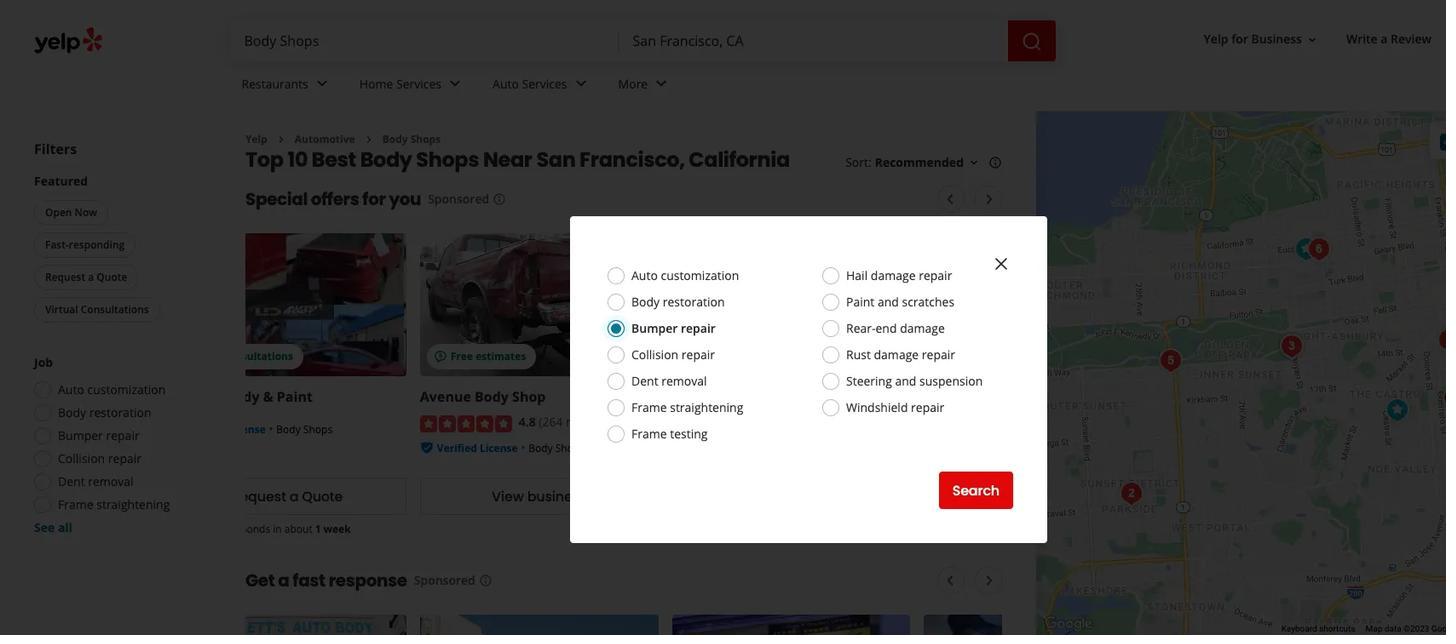 Task type: vqa. For each thing, say whether or not it's contained in the screenshot.
CARSTAR at the bottom of page
yes



Task type: locate. For each thing, give the bounding box(es) containing it.
view down 4.8
[[492, 488, 524, 507]]

2 horizontal spatial free estimates link
[[924, 234, 1163, 377]]

0 horizontal spatial for
[[363, 188, 386, 212]]

0 horizontal spatial request
[[45, 270, 85, 285]]

1 horizontal spatial free estimates link
[[672, 234, 911, 377]]

0 vertical spatial damage
[[871, 268, 916, 284]]

1 horizontal spatial paint
[[846, 294, 875, 310]]

and up end
[[878, 294, 899, 310]]

business
[[1252, 31, 1302, 47]]

dent removal up frame testing
[[632, 373, 707, 390]]

2 car from the left
[[1023, 436, 1039, 450]]

previous image left next icon
[[941, 190, 961, 210]]

scratches
[[902, 294, 955, 310]]

1 horizontal spatial body restoration
[[632, 294, 725, 310]]

1 horizontal spatial license
[[480, 441, 518, 456]]

1 horizontal spatial restoration
[[663, 294, 725, 310]]

shops down 4.8 (264 reviews)
[[555, 441, 585, 456]]

0 vertical spatial 16 info v2 image
[[989, 156, 1002, 170]]

car
[[924, 436, 941, 450], [1023, 436, 1039, 450]]

damage down scratches
[[900, 321, 945, 337]]

1 horizontal spatial services
[[522, 76, 567, 92]]

auto inside search dialog
[[632, 268, 658, 284]]

1 free estimates link from the left
[[420, 234, 659, 377]]

request
[[45, 270, 85, 285], [231, 488, 286, 507]]

1 horizontal spatial 16 info v2 image
[[493, 193, 507, 206]]

free up suspension
[[955, 350, 977, 364]]

0 horizontal spatial auto customization
[[58, 382, 166, 398]]

view for avenue body shop
[[492, 488, 524, 507]]

body shops down home services link
[[382, 132, 441, 147]]

1 24 chevron down v2 image from the left
[[312, 74, 332, 94]]

verified license
[[185, 423, 266, 438], [437, 441, 518, 456]]

1 vertical spatial collision
[[817, 388, 875, 407]]

bumper repair inside search dialog
[[632, 321, 716, 337]]

24 chevron down v2 image inside more link
[[651, 74, 672, 94]]

yelp inside button
[[1204, 31, 1229, 47]]

16 free estimates v2 image
[[434, 351, 447, 364], [686, 351, 700, 364], [938, 351, 952, 364]]

carstar sunset auto reconstruction image
[[1154, 344, 1188, 378]]

reviews)
[[566, 415, 612, 431], [818, 415, 864, 431]]

verified license button down 4.8 star rating image
[[437, 440, 518, 456]]

home
[[359, 76, 393, 92]]

services for home services
[[396, 76, 442, 92]]

damage down rear-end damage
[[874, 347, 919, 363]]

quote
[[97, 270, 127, 285], [302, 488, 343, 507]]

a right write at the right top of the page
[[1381, 31, 1388, 47]]

0 vertical spatial verified
[[185, 423, 225, 438]]

auto inside auto services link
[[493, 76, 519, 92]]

a down fast-responding button
[[88, 270, 94, 285]]

body inside the preferred image no reviews car window tinting, car stereo installation, body shops
[[1133, 436, 1158, 450]]

for left you
[[363, 188, 386, 212]]

shops down no
[[924, 450, 954, 465]]

quote for bottommost request a quote button
[[302, 488, 343, 507]]

1 horizontal spatial reviews)
[[818, 415, 864, 431]]

request a quote down fast-responding button
[[45, 270, 127, 285]]

0 vertical spatial for
[[1232, 31, 1249, 47]]

1 horizontal spatial business
[[1032, 488, 1091, 507]]

frame straightening up all
[[58, 497, 170, 513]]

3 free estimates link from the left
[[924, 234, 1163, 377]]

2 24 chevron down v2 image from the left
[[571, 74, 591, 94]]

auto customization
[[632, 268, 739, 284], [58, 382, 166, 398]]

services right home
[[396, 76, 442, 92]]

free estimates for auto
[[703, 350, 778, 364]]

and
[[878, 294, 899, 310], [895, 373, 917, 390]]

2 estimates from the left
[[728, 350, 778, 364]]

free up carstar
[[703, 350, 725, 364]]

1 horizontal spatial customization
[[661, 268, 739, 284]]

yelp left business
[[1204, 31, 1229, 47]]

1 free estimates from the left
[[451, 350, 526, 364]]

estimates for body
[[476, 350, 526, 364]]

reviews) right (143
[[818, 415, 864, 431]]

services up "san" on the left top
[[522, 76, 567, 92]]

1 horizontal spatial 16 chevron right v2 image
[[362, 133, 376, 146]]

west wind automotive image
[[1433, 323, 1447, 358]]

body
[[382, 132, 408, 147], [360, 146, 412, 174], [632, 294, 660, 310], [226, 388, 260, 407], [475, 388, 509, 407], [58, 405, 86, 421], [276, 423, 301, 438], [1133, 436, 1158, 450], [712, 440, 736, 454], [529, 441, 553, 456]]

16 info v2 image
[[989, 156, 1002, 170], [493, 193, 507, 206], [479, 575, 493, 588]]

16 chevron right v2 image right 'yelp' 'link'
[[274, 133, 288, 146]]

user actions element
[[1190, 24, 1447, 58]]

2 free estimates link from the left
[[672, 234, 911, 377]]

view business down "(264" in the left bottom of the page
[[492, 488, 587, 507]]

a inside "element"
[[1381, 31, 1388, 47]]

paint
[[846, 294, 875, 310], [277, 388, 313, 407]]

next image
[[980, 190, 1000, 210]]

2 view from the left
[[996, 488, 1028, 507]]

featured group
[[31, 173, 211, 326]]

option group containing job
[[29, 355, 211, 537]]

dent up frame testing
[[632, 373, 659, 390]]

1 horizontal spatial dent
[[632, 373, 659, 390]]

1 24 chevron down v2 image from the left
[[445, 74, 465, 94]]

0 horizontal spatial verified license
[[185, 423, 266, 438]]

1 horizontal spatial verified license button
[[437, 440, 518, 456]]

0 vertical spatial yelp
[[1204, 31, 1229, 47]]

body shops
[[382, 132, 441, 147], [276, 423, 333, 438], [529, 441, 585, 456]]

the preferred image link
[[924, 388, 1064, 407]]

0 horizontal spatial verified license button
[[185, 421, 266, 438]]

2 free from the left
[[451, 350, 473, 364]]

image
[[1022, 388, 1064, 407]]

1 car from the left
[[924, 436, 941, 450]]

1 reviews) from the left
[[566, 415, 612, 431]]

near
[[483, 146, 533, 174]]

installation,
[[1075, 436, 1131, 450]]

search button
[[939, 472, 1014, 510]]

see
[[34, 520, 55, 536]]

1 horizontal spatial view business
[[996, 488, 1091, 507]]

1 horizontal spatial request a quote button
[[168, 479, 406, 516]]

car left "stereo"
[[1023, 436, 1039, 450]]

1 vertical spatial auto customization
[[58, 382, 166, 398]]

1 vertical spatial restoration
[[89, 405, 151, 421]]

special offers for you
[[245, 188, 421, 212]]

rust damage repair
[[846, 347, 956, 363]]

collision up (143 reviews)
[[817, 388, 875, 407]]

license
[[228, 423, 266, 438], [480, 441, 518, 456]]

2 horizontal spatial body shops
[[529, 441, 585, 456]]

the preferred image no reviews car window tinting, car stereo installation, body shops
[[924, 388, 1158, 465]]

verified license button down ld auto body & paint link
[[185, 421, 266, 438]]

sponsored
[[428, 191, 489, 207], [414, 573, 476, 589]]

0 horizontal spatial view business
[[492, 488, 587, 507]]

business for the preferred image
[[1032, 488, 1091, 507]]

services for auto services
[[522, 76, 567, 92]]

1 vertical spatial bumper repair
[[58, 428, 140, 444]]

1 horizontal spatial yelp
[[1204, 31, 1229, 47]]

1 vertical spatial and
[[895, 373, 917, 390]]

0 horizontal spatial frame straightening
[[58, 497, 170, 513]]

quote up 1 on the left of the page
[[302, 488, 343, 507]]

verified license down ld auto body & paint link
[[185, 423, 266, 438]]

0 horizontal spatial 16 chevron right v2 image
[[274, 133, 288, 146]]

16 verified v2 image
[[420, 441, 434, 455]]

services down (143 reviews)
[[826, 440, 865, 454]]

license down 4.8 star rating image
[[480, 441, 518, 456]]

1 vertical spatial customization
[[87, 382, 166, 398]]

0 horizontal spatial view
[[492, 488, 524, 507]]

damage for hail damage repair
[[871, 268, 916, 284]]

removal inside option group
[[88, 474, 134, 490]]

24 chevron down v2 image for auto services
[[571, 74, 591, 94]]

removal
[[662, 373, 707, 390], [88, 474, 134, 490]]

shops down ld auto body & paint
[[303, 423, 333, 438]]

1 vertical spatial collision repair
[[58, 451, 142, 467]]

fast
[[293, 570, 325, 594]]

and for paint
[[878, 294, 899, 310]]

16 chevron right v2 image right best
[[362, 133, 376, 146]]

previous image left next image
[[941, 571, 961, 592]]

request a quote button down fast-responding button
[[34, 265, 138, 291]]

view business link for the preferred image
[[924, 479, 1163, 516]]

business
[[527, 488, 587, 507], [1032, 488, 1091, 507]]

0 vertical spatial quote
[[97, 270, 127, 285]]

auto customization inside search dialog
[[632, 268, 739, 284]]

16 info v2 image for special offers for you
[[493, 193, 507, 206]]

16 chevron right v2 image
[[274, 133, 288, 146], [362, 133, 376, 146]]

request a quote button
[[34, 265, 138, 291], [168, 479, 406, 516]]

verified down ld
[[185, 423, 225, 438]]

bumper repair
[[632, 321, 716, 337], [58, 428, 140, 444]]

collision repair up carstar
[[632, 347, 715, 363]]

dent removal up all
[[58, 474, 134, 490]]

24 chevron down v2 image right auto services on the top left of the page
[[571, 74, 591, 94]]

1 horizontal spatial body shops
[[382, 132, 441, 147]]

a up about
[[290, 488, 299, 507]]

license down ld auto body & paint link
[[228, 423, 266, 438]]

estimates up avenue body shop link
[[476, 350, 526, 364]]

for
[[1232, 31, 1249, 47], [363, 188, 386, 212]]

restoration inside option group
[[89, 405, 151, 421]]

preferred
[[953, 388, 1018, 407]]

quote for the leftmost request a quote button
[[97, 270, 127, 285]]

3 free from the left
[[703, 350, 725, 364]]

0 vertical spatial sponsored
[[428, 191, 489, 207]]

damage for rust damage repair
[[874, 347, 919, 363]]

rear-end damage
[[846, 321, 945, 337]]

home services
[[359, 76, 442, 92]]

yelp link
[[245, 132, 268, 147]]

24 chevron down v2 image for home services
[[445, 74, 465, 94]]

bumper
[[632, 321, 678, 337], [58, 428, 103, 444]]

all
[[58, 520, 72, 536]]

keyboard shortcuts
[[1282, 625, 1356, 634]]

1 vertical spatial request
[[231, 488, 286, 507]]

1 horizontal spatial straightening
[[670, 400, 744, 416]]

body shops down "(264" in the left bottom of the page
[[529, 441, 585, 456]]

windshield repair
[[846, 400, 945, 416]]

2 horizontal spatial free estimates
[[955, 350, 1031, 364]]

free consultations
[[199, 350, 293, 364]]

request a quote inside featured group
[[45, 270, 127, 285]]

2 reviews) from the left
[[818, 415, 864, 431]]

view business down "stereo"
[[996, 488, 1091, 507]]

free estimates for body
[[451, 350, 526, 364]]

2 view business from the left
[[996, 488, 1091, 507]]

request a quote up responds in about 1 week
[[231, 488, 343, 507]]

1 vertical spatial straightening
[[97, 497, 170, 513]]

10
[[287, 146, 308, 174]]

will's auto body shop image
[[1303, 232, 1337, 266]]

for left business
[[1232, 31, 1249, 47]]

job
[[34, 355, 53, 371]]

free estimates up the preferred image link
[[955, 350, 1031, 364]]

16 free estimates v2 image up suspension
[[938, 351, 952, 364]]

2 16 free estimates v2 image from the left
[[686, 351, 700, 364]]

1 horizontal spatial for
[[1232, 31, 1249, 47]]

0 vertical spatial previous image
[[941, 190, 961, 210]]

towing,
[[672, 440, 709, 454]]

free estimates up carstar auto world collision
[[703, 350, 778, 364]]

1 vertical spatial damage
[[900, 321, 945, 337]]

collision repair
[[632, 347, 715, 363], [58, 451, 142, 467]]

24 chevron down v2 image for restaurants
[[312, 74, 332, 94]]

request a quote button up responds in about 1 week
[[168, 479, 406, 516]]

body restoration inside option group
[[58, 405, 151, 421]]

1 horizontal spatial view
[[996, 488, 1028, 507]]

0 horizontal spatial reviews)
[[566, 415, 612, 431]]

24 chevron down v2 image
[[312, 74, 332, 94], [651, 74, 672, 94]]

3 estimates from the left
[[980, 350, 1031, 364]]

stan carlsen body shop image
[[1275, 329, 1309, 364]]

24 chevron down v2 image right home services on the top of page
[[445, 74, 465, 94]]

1 vertical spatial dent removal
[[58, 474, 134, 490]]

estimates up the preferred image link
[[980, 350, 1031, 364]]

1 business from the left
[[527, 488, 587, 507]]

24 chevron down v2 image
[[445, 74, 465, 94], [571, 74, 591, 94]]

0 vertical spatial frame straightening
[[632, 400, 744, 416]]

1 horizontal spatial 24 chevron down v2 image
[[651, 74, 672, 94]]

map
[[1366, 625, 1383, 634]]

0 vertical spatial collision
[[632, 347, 679, 363]]

frame up all
[[58, 497, 93, 513]]

collision up all
[[58, 451, 105, 467]]

None search field
[[231, 20, 1059, 61]]

frame straightening inside search dialog
[[632, 400, 744, 416]]

business down "(264" in the left bottom of the page
[[527, 488, 587, 507]]

search image
[[1022, 31, 1042, 52]]

0 horizontal spatial request a quote
[[45, 270, 127, 285]]

paint up rear- on the right bottom of the page
[[846, 294, 875, 310]]

1 16 chevron right v2 image from the left
[[274, 133, 288, 146]]

yelp left '10'
[[245, 132, 268, 147]]

16 free estimates v2 image up carstar
[[686, 351, 700, 364]]

estimates
[[476, 350, 526, 364], [728, 350, 778, 364], [980, 350, 1031, 364]]

verified down 4.8 star rating image
[[437, 441, 477, 456]]

open now
[[45, 205, 97, 220]]

auto customization inside option group
[[58, 382, 166, 398]]

sponsored right response
[[414, 573, 476, 589]]

free for carstar auto world collision
[[703, 350, 725, 364]]

estimates for auto
[[728, 350, 778, 364]]

yelp
[[1204, 31, 1229, 47], [245, 132, 268, 147]]

free
[[199, 350, 221, 364], [451, 350, 473, 364], [703, 350, 725, 364], [955, 350, 977, 364]]

get
[[245, 570, 275, 594]]

1 horizontal spatial dent removal
[[632, 373, 707, 390]]

a for bottommost request a quote button
[[290, 488, 299, 507]]

24 chevron down v2 image right more
[[651, 74, 672, 94]]

2 24 chevron down v2 image from the left
[[651, 74, 672, 94]]

0 horizontal spatial yelp
[[245, 132, 268, 147]]

frame
[[632, 400, 667, 416], [632, 426, 667, 442], [58, 497, 93, 513]]

frame up frame testing
[[632, 400, 667, 416]]

carstar
[[672, 388, 733, 407]]

consumer auto body repair image
[[1438, 381, 1447, 416], [1438, 381, 1447, 416]]

2 view business link from the left
[[924, 479, 1163, 516]]

1 vertical spatial dent
[[58, 474, 85, 490]]

1 view business from the left
[[492, 488, 587, 507]]

damage up "paint and scratches"
[[871, 268, 916, 284]]

1 free from the left
[[199, 350, 221, 364]]

2 previous image from the top
[[941, 571, 961, 592]]

the
[[924, 388, 949, 407]]

body shops down ld auto body & paint
[[276, 423, 333, 438]]

0 horizontal spatial 16 free estimates v2 image
[[434, 351, 447, 364]]

0 horizontal spatial dent removal
[[58, 474, 134, 490]]

0 horizontal spatial car
[[924, 436, 941, 450]]

2 vertical spatial frame
[[58, 497, 93, 513]]

frame left testing
[[632, 426, 667, 442]]

0 horizontal spatial collision
[[58, 451, 105, 467]]

request inside featured group
[[45, 270, 85, 285]]

write a review
[[1347, 31, 1432, 47]]

stress-free auto care / emerald auto image
[[1290, 232, 1324, 266]]

24 chevron down v2 image right restaurants
[[312, 74, 332, 94]]

0 horizontal spatial business
[[527, 488, 587, 507]]

collision up carstar
[[632, 347, 679, 363]]

0 vertical spatial auto customization
[[632, 268, 739, 284]]

0 horizontal spatial quote
[[97, 270, 127, 285]]

0 horizontal spatial free estimates
[[451, 350, 526, 364]]

2 vertical spatial damage
[[874, 347, 919, 363]]

view down tinting,
[[996, 488, 1028, 507]]

a inside group
[[88, 270, 94, 285]]

dent up all
[[58, 474, 85, 490]]

view business link down "(264" in the left bottom of the page
[[420, 479, 659, 516]]

0 vertical spatial customization
[[661, 268, 739, 284]]

steering and suspension
[[846, 373, 983, 390]]

1 estimates from the left
[[476, 350, 526, 364]]

data
[[1385, 625, 1402, 634]]

request a quote for bottommost request a quote button
[[231, 488, 343, 507]]

dent removal inside option group
[[58, 474, 134, 490]]

0 vertical spatial and
[[878, 294, 899, 310]]

sponsored for special offers for you
[[428, 191, 489, 207]]

1 horizontal spatial bumper
[[632, 321, 678, 337]]

free up avenue
[[451, 350, 473, 364]]

1 16 free estimates v2 image from the left
[[434, 351, 447, 364]]

frame straightening up testing
[[632, 400, 744, 416]]

0 horizontal spatial restoration
[[89, 405, 151, 421]]

16 info v2 image for top 10 best body shops near san francisco, california
[[989, 156, 1002, 170]]

verified license down 4.8 star rating image
[[437, 441, 518, 456]]

san
[[536, 146, 576, 174]]

verified license for the bottom verified license button
[[437, 441, 518, 456]]

2 horizontal spatial 16 info v2 image
[[989, 156, 1002, 170]]

24 chevron down v2 image inside auto services link
[[571, 74, 591, 94]]

16 free estimates v2 image up avenue
[[434, 351, 447, 364]]

for inside 'yelp for business' button
[[1232, 31, 1249, 47]]

glass
[[798, 440, 824, 454]]

request up responds
[[231, 488, 286, 507]]

paint and scratches
[[846, 294, 955, 310]]

stereo
[[1042, 436, 1073, 450]]

automotive
[[295, 132, 355, 147]]

1 view business link from the left
[[420, 479, 659, 516]]

sponsored right you
[[428, 191, 489, 207]]

1 previous image from the top
[[941, 190, 961, 210]]

2 free estimates from the left
[[703, 350, 778, 364]]

view business
[[492, 488, 587, 507], [996, 488, 1091, 507]]

free estimates up avenue body shop link
[[451, 350, 526, 364]]

dent
[[632, 373, 659, 390], [58, 474, 85, 490]]

24 chevron down v2 image inside restaurants link
[[312, 74, 332, 94]]

bumper inside search dialog
[[632, 321, 678, 337]]

1 vertical spatial body shops
[[276, 423, 333, 438]]

0 horizontal spatial body restoration
[[58, 405, 151, 421]]

1 horizontal spatial request a quote
[[231, 488, 343, 507]]

rust
[[846, 347, 871, 363]]

option group
[[29, 355, 211, 537]]

2 vertical spatial 16 info v2 image
[[479, 575, 493, 588]]

2 vertical spatial collision
[[58, 451, 105, 467]]

request up virtual
[[45, 270, 85, 285]]

0 vertical spatial dent
[[632, 373, 659, 390]]

view business link down "stereo"
[[924, 479, 1163, 516]]

0 vertical spatial paint
[[846, 294, 875, 310]]

2 16 chevron right v2 image from the left
[[362, 133, 376, 146]]

2 business from the left
[[1032, 488, 1091, 507]]

stan carlsen body shop image
[[1275, 329, 1309, 364]]

business down "stereo"
[[1032, 488, 1091, 507]]

estimates up carstar auto world collision link
[[728, 350, 778, 364]]

1 horizontal spatial view business link
[[924, 479, 1163, 516]]

16 chevron right v2 image for automotive
[[274, 133, 288, 146]]

free left consultations in the left of the page
[[199, 350, 221, 364]]

1 horizontal spatial bumper repair
[[632, 321, 716, 337]]

view
[[492, 488, 524, 507], [996, 488, 1028, 507]]

1 view from the left
[[492, 488, 524, 507]]

car down no
[[924, 436, 941, 450]]

0 vertical spatial body restoration
[[632, 294, 725, 310]]

keyboard
[[1282, 625, 1318, 634]]

quote inside featured group
[[97, 270, 127, 285]]

quote up consultations
[[97, 270, 127, 285]]

request for the leftmost request a quote button
[[45, 270, 85, 285]]

get a fast response
[[245, 570, 407, 594]]

paint right &
[[277, 388, 313, 407]]

0 horizontal spatial 16 info v2 image
[[479, 575, 493, 588]]

previous image
[[941, 190, 961, 210], [941, 571, 961, 592]]

and down rust damage repair in the right of the page
[[895, 373, 917, 390]]

2 horizontal spatial 16 free estimates v2 image
[[938, 351, 952, 364]]

2 horizontal spatial estimates
[[980, 350, 1031, 364]]

week
[[324, 523, 351, 537]]

free consultations link
[[168, 234, 406, 377]]

0 vertical spatial bumper repair
[[632, 321, 716, 337]]

collision repair up all
[[58, 451, 142, 467]]

4 free from the left
[[955, 350, 977, 364]]

24 chevron down v2 image inside home services link
[[445, 74, 465, 94]]

16 info v2 image for get a fast response
[[479, 575, 493, 588]]

a right get
[[278, 570, 289, 594]]

reviews) right "(264" in the left bottom of the page
[[566, 415, 612, 431]]

world
[[773, 388, 814, 407]]

damage
[[871, 268, 916, 284], [900, 321, 945, 337], [874, 347, 919, 363]]

top 10 best body shops near san francisco, california
[[245, 146, 790, 174]]

home services link
[[346, 61, 479, 111]]

body restoration inside search dialog
[[632, 294, 725, 310]]

free estimates link
[[420, 234, 659, 377], [672, 234, 911, 377], [924, 234, 1163, 377]]

4.8
[[519, 415, 536, 431]]



Task type: describe. For each thing, give the bounding box(es) containing it.
16 free estimates v2 image for carstar
[[686, 351, 700, 364]]

collision inside option group
[[58, 451, 105, 467]]

you
[[389, 188, 421, 212]]

see all button
[[34, 520, 72, 536]]

0 horizontal spatial license
[[228, 423, 266, 438]]

shop
[[512, 388, 546, 407]]

virtual
[[45, 303, 78, 317]]

free for the preferred image
[[955, 350, 977, 364]]

1 horizontal spatial verified
[[437, 441, 477, 456]]

request for bottommost request a quote button
[[231, 488, 286, 507]]

collision repair inside search dialog
[[632, 347, 715, 363]]

2 horizontal spatial collision
[[817, 388, 875, 407]]

free estimates link for world
[[672, 234, 911, 377]]

©2023
[[1404, 625, 1430, 634]]

now
[[75, 205, 97, 220]]

fast-responding
[[45, 238, 125, 252]]

customization inside search dialog
[[661, 268, 739, 284]]

frame inside option group
[[58, 497, 93, 513]]

hail
[[846, 268, 868, 284]]

avenue body shop link
[[420, 388, 546, 407]]

in
[[273, 523, 282, 537]]

2 vertical spatial body shops
[[529, 441, 585, 456]]

steering
[[846, 373, 892, 390]]

0 vertical spatial frame
[[632, 400, 667, 416]]

4.3 star rating image
[[672, 416, 764, 433]]

windshield
[[846, 400, 908, 416]]

auto services link
[[479, 61, 605, 111]]

shops,
[[739, 440, 770, 454]]

yelp for business
[[1204, 31, 1302, 47]]

1 vertical spatial request a quote button
[[168, 479, 406, 516]]

removal inside search dialog
[[662, 373, 707, 390]]

carstar auto world collision link
[[672, 388, 875, 407]]

close image
[[991, 254, 1012, 274]]

next image
[[980, 571, 1000, 592]]

view business for the preferred image
[[996, 488, 1091, 507]]

avenue
[[420, 388, 471, 407]]

yelp for 'yelp' 'link'
[[245, 132, 268, 147]]

free inside free consultations link
[[199, 350, 221, 364]]

automotive link
[[295, 132, 355, 147]]

1
[[315, 523, 321, 537]]

about
[[284, 523, 313, 537]]

california
[[689, 146, 790, 174]]

avenue body shop
[[420, 388, 546, 407]]

previous image for special offers for you
[[941, 190, 961, 210]]

paint inside search dialog
[[846, 294, 875, 310]]

1 vertical spatial license
[[480, 441, 518, 456]]

restoration inside search dialog
[[663, 294, 725, 310]]

body inside search dialog
[[632, 294, 660, 310]]

view for the preferred image
[[996, 488, 1028, 507]]

0 horizontal spatial verified
[[185, 423, 225, 438]]

free for avenue body shop
[[451, 350, 473, 364]]

(143 reviews)
[[791, 415, 864, 431]]

map data ©2023 goo
[[1366, 625, 1447, 634]]

testing
[[670, 426, 708, 442]]

1 vertical spatial for
[[363, 188, 386, 212]]

suspension
[[920, 373, 983, 390]]

review
[[1391, 31, 1432, 47]]

0 horizontal spatial straightening
[[97, 497, 170, 513]]

business categories element
[[228, 61, 1447, 111]]

4.8 (264 reviews)
[[519, 415, 612, 431]]

write a review link
[[1340, 24, 1439, 55]]

a for the leftmost request a quote button
[[88, 270, 94, 285]]

dent removal inside search dialog
[[632, 373, 707, 390]]

ld auto body & paint link
[[168, 388, 313, 407]]

3 free estimates from the left
[[955, 350, 1031, 364]]

0 horizontal spatial dent
[[58, 474, 85, 490]]

0 vertical spatial verified license button
[[185, 421, 266, 438]]

previous image for get a fast response
[[941, 571, 961, 592]]

hail damage repair
[[846, 268, 952, 284]]

window
[[943, 436, 982, 450]]

shops inside the preferred image no reviews car window tinting, car stereo installation, body shops
[[924, 450, 954, 465]]

no
[[924, 415, 938, 429]]

shops up you
[[416, 146, 479, 174]]

restaurants
[[242, 76, 308, 92]]

(264
[[539, 415, 563, 431]]

auto services
[[493, 76, 567, 92]]

consultations
[[224, 350, 293, 364]]

0 horizontal spatial body shops
[[276, 423, 333, 438]]

frame testing
[[632, 426, 708, 442]]

3 16 free estimates v2 image from the left
[[938, 351, 952, 364]]

responds in about 1 week
[[224, 523, 351, 537]]

map region
[[966, 6, 1447, 636]]

0 horizontal spatial collision repair
[[58, 451, 142, 467]]

francisco,
[[580, 146, 685, 174]]

1 vertical spatial frame
[[632, 426, 667, 442]]

end
[[876, 321, 897, 337]]

towing, body shops, auto glass services
[[672, 440, 865, 454]]

responding
[[69, 238, 125, 252]]

view business link for avenue body shop
[[420, 479, 659, 516]]

pacific collision care image
[[1442, 432, 1447, 466]]

16 chevron down v2 image
[[1306, 33, 1320, 47]]

search dialog
[[0, 0, 1447, 636]]

best
[[312, 146, 356, 174]]

virtual consultations
[[45, 303, 149, 317]]

2 horizontal spatial services
[[826, 440, 865, 454]]

0 horizontal spatial request a quote button
[[34, 265, 138, 291]]

shops down home services link
[[411, 132, 441, 147]]

goo
[[1432, 625, 1447, 634]]

google image
[[1041, 614, 1097, 636]]

view business for avenue body shop
[[492, 488, 587, 507]]

sponsored for get a fast response
[[414, 573, 476, 589]]

ld auto body & paint
[[168, 388, 313, 407]]

free estimates link for shop
[[420, 234, 659, 377]]

1 vertical spatial paint
[[277, 388, 313, 407]]

bumper repair inside option group
[[58, 428, 140, 444]]

filters
[[34, 140, 77, 159]]

sort:
[[846, 155, 872, 171]]

business for avenue body shop
[[527, 488, 587, 507]]

dent inside search dialog
[[632, 373, 659, 390]]

search
[[953, 481, 1000, 501]]

response
[[329, 570, 407, 594]]

more link
[[605, 61, 686, 111]]

open now button
[[34, 200, 108, 226]]

body shops link
[[382, 132, 441, 147]]

consultations
[[81, 303, 149, 317]]

24 chevron down v2 image for more
[[651, 74, 672, 94]]

1 vertical spatial bumper
[[58, 428, 103, 444]]

16 chevron right v2 image for body shops
[[362, 133, 376, 146]]

restaurants link
[[228, 61, 346, 111]]

&
[[263, 388, 273, 407]]

the grateful dent image
[[1381, 393, 1415, 427]]

straightening inside search dialog
[[670, 400, 744, 416]]

4.8 star rating image
[[420, 416, 512, 433]]

responds
[[224, 523, 270, 537]]

parkside paint & body shop image
[[1115, 477, 1149, 511]]

rear-
[[846, 321, 876, 337]]

carstar auto world collision
[[672, 388, 875, 407]]

more
[[618, 76, 648, 92]]

collision inside search dialog
[[632, 347, 679, 363]]

16 free estimates v2 image for avenue
[[434, 351, 447, 364]]

open
[[45, 205, 72, 220]]

verified license for top verified license button
[[185, 423, 266, 438]]

write
[[1347, 31, 1378, 47]]

and for steering
[[895, 373, 917, 390]]

0 vertical spatial body shops
[[382, 132, 441, 147]]

a for write a review link
[[1381, 31, 1388, 47]]

yelp for yelp for business
[[1204, 31, 1229, 47]]

tinting,
[[985, 436, 1020, 450]]

offers
[[311, 188, 359, 212]]

1 vertical spatial frame straightening
[[58, 497, 170, 513]]

request a quote for the leftmost request a quote button
[[45, 270, 127, 285]]

featured
[[34, 173, 88, 189]]

virtual consultations button
[[34, 297, 160, 323]]

1 vertical spatial verified license button
[[437, 440, 518, 456]]



